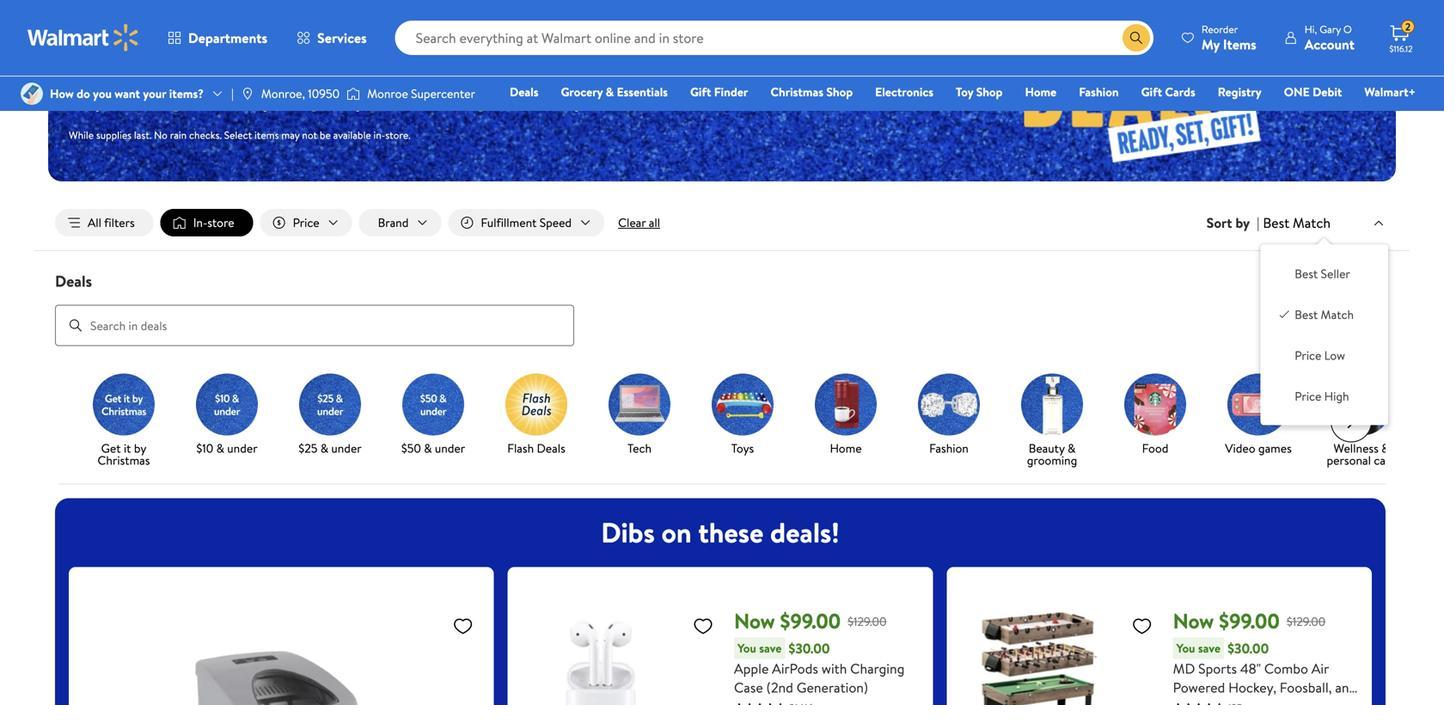 Task type: describe. For each thing, give the bounding box(es) containing it.
services
[[317, 28, 367, 47]]

& for wellness
[[1382, 440, 1390, 457]]

gift for gift cards
[[1142, 83, 1163, 100]]

supercenter
[[411, 85, 476, 102]]

(2nd
[[767, 678, 794, 697]]

& for beauty
[[1068, 440, 1076, 457]]

table
[[1256, 697, 1286, 705]]

monroe supercenter
[[367, 85, 476, 102]]

under for $50 & under
[[435, 440, 465, 457]]

departments
[[188, 28, 268, 47]]

how
[[50, 85, 74, 102]]

match inside best match dropdown button
[[1294, 213, 1331, 232]]

$129.00 for charging
[[848, 613, 887, 630]]

shop tech. image
[[609, 374, 671, 436]]

walmart+ link
[[1357, 83, 1424, 101]]

video games
[[1226, 440, 1293, 457]]

search image
[[69, 319, 83, 333]]

grocery & essentials
[[561, 83, 668, 100]]

search icon image
[[1130, 31, 1144, 45]]

2 vertical spatial best
[[1295, 306, 1319, 323]]

1 horizontal spatial home
[[1026, 83, 1057, 100]]

all filters button
[[55, 209, 154, 237]]

wellness
[[1334, 440, 1379, 457]]

shop food image
[[1125, 374, 1187, 436]]

Search in deals search field
[[55, 305, 575, 346]]

one
[[1285, 83, 1311, 100]]

my
[[1202, 35, 1220, 54]]

walmart image
[[28, 24, 139, 52]]

billiard
[[1174, 697, 1214, 705]]

registry
[[1218, 83, 1262, 100]]

tech
[[628, 440, 652, 457]]

get it by christmas
[[98, 440, 150, 469]]

clear
[[618, 214, 646, 231]]

finder
[[715, 83, 749, 100]]

personal
[[1328, 452, 1372, 469]]

video games link
[[1214, 374, 1304, 458]]

want
[[115, 85, 140, 102]]

everything
[[223, 85, 320, 113]]

Deals search field
[[34, 271, 1411, 346]]

shop twenty-five dollars and under. image
[[299, 374, 361, 436]]

Walmart Site-Wide search field
[[395, 21, 1154, 55]]

price low
[[1295, 347, 1346, 364]]

toys link
[[698, 374, 788, 458]]

gift cards
[[1142, 83, 1196, 100]]

apple
[[734, 659, 769, 678]]

& for $10
[[216, 440, 224, 457]]

save for sports
[[1199, 640, 1221, 657]]

while
[[69, 128, 94, 142]]

items?
[[169, 85, 204, 102]]

best inside dropdown button
[[1264, 213, 1290, 232]]

reorder my items
[[1202, 22, 1257, 54]]

shop ten dollars and under. image
[[196, 374, 258, 436]]

toy
[[956, 83, 974, 100]]

asked
[[370, 85, 421, 113]]

wellness & personal care link
[[1318, 374, 1407, 470]]

electronics link
[[868, 83, 942, 101]]

add to favorites list, frigidaire 26 lb retro bullet ice maker, silver, efic128 image
[[453, 615, 474, 637]]

they
[[325, 85, 365, 113]]

hockey,
[[1229, 678, 1277, 697]]

$50 & under
[[401, 440, 465, 457]]

care
[[1375, 452, 1397, 469]]

in-store
[[193, 214, 234, 231]]

beauty
[[1029, 440, 1065, 457]]

how do you want your items?
[[50, 85, 204, 102]]

& for $50
[[424, 440, 432, 457]]

home image
[[815, 374, 877, 436]]

 image for monroe supercenter
[[347, 85, 360, 102]]

right
[[462, 85, 506, 113]]

store
[[207, 214, 234, 231]]

not
[[302, 128, 317, 142]]

be
[[320, 128, 331, 142]]

your
[[143, 85, 166, 102]]

deals inside search field
[[55, 271, 92, 292]]

1 vertical spatial best
[[1295, 265, 1319, 282]]

christmas shop
[[771, 83, 853, 100]]

food link
[[1111, 374, 1201, 458]]

48"
[[1241, 659, 1262, 678]]

checks.
[[189, 128, 222, 142]]

o
[[1344, 22, 1353, 37]]

add to favorites list, md sports 48" combo air powered hockey, foosball, and billiard game table image
[[1132, 615, 1153, 637]]

$116.12
[[1390, 43, 1414, 55]]

this
[[511, 85, 545, 113]]

registry link
[[1211, 83, 1270, 101]]

walmart+
[[1365, 83, 1417, 100]]

0 horizontal spatial on
[[196, 85, 218, 113]]

1 horizontal spatial fashion
[[1080, 83, 1119, 100]]

price for price low
[[1295, 347, 1322, 364]]

monroe
[[367, 85, 408, 102]]

games
[[1259, 440, 1293, 457]]

sort
[[1207, 213, 1233, 232]]

all
[[649, 214, 661, 231]]

in-
[[374, 128, 386, 142]]

by inside sort and filter section element
[[1236, 213, 1251, 232]]

under for $10 & under
[[227, 440, 258, 457]]

now $99.00 $129.00 for 48"
[[1174, 607, 1326, 636]]

md
[[1174, 659, 1196, 678]]

shop beauty and grooming. image
[[1022, 374, 1084, 436]]

0 vertical spatial fashion link
[[1072, 83, 1127, 101]]

under for $25 & under
[[331, 440, 362, 457]]

filters
[[104, 214, 135, 231]]

dibs on these deals!
[[601, 514, 840, 552]]

foosball,
[[1280, 678, 1333, 697]]

Search search field
[[395, 21, 1154, 55]]

1 horizontal spatial home link
[[1018, 83, 1065, 101]]

$99.00 for with
[[781, 607, 841, 636]]

fulfillment speed button
[[448, 209, 605, 237]]

while supplies last. no rain checks. select items may not be available in-store.
[[69, 128, 411, 142]]

$30.00 for sports
[[1228, 639, 1270, 658]]

wellness & personal care
[[1328, 440, 1397, 469]]

airpods
[[772, 659, 819, 678]]

flash
[[508, 440, 534, 457]]

and
[[1336, 678, 1357, 697]]

by inside get it by christmas
[[134, 440, 147, 457]]

dibs
[[601, 514, 655, 552]]

you save $30.00 md sports 48" combo air powered hockey, foosball, and billiard game table
[[1174, 639, 1357, 705]]

video
[[1226, 440, 1256, 457]]



Task type: vqa. For each thing, say whether or not it's contained in the screenshot.
Departments
yes



Task type: locate. For each thing, give the bounding box(es) containing it.
& right grocery
[[606, 83, 614, 100]]

1 horizontal spatial $30.00
[[1228, 639, 1270, 658]]

0 horizontal spatial now
[[734, 607, 776, 636]]

deals right flash
[[537, 440, 566, 457]]

grooming
[[1028, 452, 1078, 469]]

fulfillment speed
[[481, 214, 572, 231]]

1 now $99.00 $129.00 from the left
[[734, 607, 887, 636]]

one debit link
[[1277, 83, 1351, 101]]

1 horizontal spatial on
[[662, 514, 692, 552]]

with
[[822, 659, 847, 678]]

fashion left gift cards
[[1080, 83, 1119, 100]]

1 horizontal spatial $129.00
[[1287, 613, 1326, 630]]

flash deals link
[[492, 374, 581, 458]]

$99.00 up you save $30.00 apple airpods with charging case (2nd generation)
[[781, 607, 841, 636]]

best right best match option
[[1295, 306, 1319, 323]]

shop fifty dollars and under. image
[[403, 374, 464, 436]]

$30.00 inside you save $30.00 apple airpods with charging case (2nd generation)
[[789, 639, 830, 658]]

price inside dropdown button
[[293, 214, 320, 231]]

3 under from the left
[[435, 440, 465, 457]]

now up "md"
[[1174, 607, 1215, 636]]

0 vertical spatial match
[[1294, 213, 1331, 232]]

 image for monroe, 10950
[[241, 87, 254, 101]]

0 vertical spatial home
[[1026, 83, 1057, 100]]

 image left monroe,
[[241, 87, 254, 101]]

items
[[1224, 35, 1257, 54]]

2 $129.00 from the left
[[1287, 613, 1326, 630]]

toy shop
[[956, 83, 1003, 100]]

2 now $99.00 $129.00 from the left
[[1174, 607, 1326, 636]]

price
[[293, 214, 320, 231], [1295, 347, 1322, 364], [1295, 388, 1322, 404]]

0 vertical spatial fashion
[[1080, 83, 1119, 100]]

price left high
[[1295, 388, 1322, 404]]

save inside you save $30.00 md sports 48" combo air powered hockey, foosball, and billiard game table
[[1199, 640, 1221, 657]]

$25
[[299, 440, 318, 457]]

0 vertical spatial |
[[231, 85, 234, 102]]

sort and filter section element
[[34, 195, 1411, 425]]

| up select
[[231, 85, 234, 102]]

shop wellness and self-care. image
[[1331, 374, 1393, 436]]

available
[[333, 128, 371, 142]]

& inside grocery & essentials link
[[606, 83, 614, 100]]

1 shop from the left
[[827, 83, 853, 100]]

gary
[[1320, 22, 1342, 37]]

& right wellness
[[1382, 440, 1390, 457]]

& inside beauty & grooming
[[1068, 440, 1076, 457]]

christmas shop link
[[763, 83, 861, 101]]

0 horizontal spatial by
[[134, 440, 147, 457]]

under right $25
[[331, 440, 362, 457]]

rain
[[170, 128, 187, 142]]

christmas down walmart site-wide search box
[[771, 83, 824, 100]]

under inside $25 & under link
[[331, 440, 362, 457]]

air
[[1312, 659, 1330, 678]]

$30.00 up airpods
[[789, 639, 830, 658]]

shop for toy shop
[[977, 83, 1003, 100]]

deals up search icon
[[55, 271, 92, 292]]

in-
[[193, 214, 207, 231]]

savings
[[126, 85, 191, 113]]

& right $50
[[424, 440, 432, 457]]

0 horizontal spatial you
[[738, 640, 757, 657]]

0 horizontal spatial shop
[[827, 83, 853, 100]]

 image
[[21, 83, 43, 105]]

$129.00 for combo
[[1287, 613, 1326, 630]]

1 horizontal spatial save
[[1199, 640, 1221, 657]]

1 $129.00 from the left
[[848, 613, 887, 630]]

account
[[1305, 35, 1355, 54]]

1 horizontal spatial christmas
[[771, 83, 824, 100]]

now for md
[[1174, 607, 1215, 636]]

$99.00
[[781, 607, 841, 636], [1220, 607, 1280, 636]]

flash deals image
[[506, 374, 568, 436]]

0 horizontal spatial christmas
[[98, 452, 150, 469]]

|
[[231, 85, 234, 102], [1257, 213, 1260, 232]]

home down home image
[[830, 440, 862, 457]]

2
[[1406, 20, 1412, 34]]

$129.00 up charging
[[848, 613, 887, 630]]

major
[[69, 85, 121, 113]]

$30.00 inside you save $30.00 md sports 48" combo air powered hockey, foosball, and billiard game table
[[1228, 639, 1270, 658]]

gift left cards
[[1142, 83, 1163, 100]]

fashion down fashion image
[[930, 440, 969, 457]]

clear all
[[618, 214, 661, 231]]

all
[[88, 214, 102, 231]]

you
[[738, 640, 757, 657], [1177, 640, 1196, 657]]

0 horizontal spatial |
[[231, 85, 234, 102]]

0 horizontal spatial fashion
[[930, 440, 969, 457]]

home right toy shop
[[1026, 83, 1057, 100]]

save
[[760, 640, 782, 657], [1199, 640, 1221, 657]]

$99.00 for 48"
[[1220, 607, 1280, 636]]

next slide for chipmodulewithimages list image
[[1331, 401, 1373, 443]]

0 horizontal spatial $99.00
[[781, 607, 841, 636]]

walmart black friday deals for days image
[[906, 0, 1397, 181], [69, 21, 385, 64]]

you
[[93, 85, 112, 102]]

shop left 'electronics' "link"
[[827, 83, 853, 100]]

1 vertical spatial by
[[134, 440, 147, 457]]

gift finder link
[[683, 83, 756, 101]]

0 vertical spatial deals
[[510, 83, 539, 100]]

it
[[124, 440, 131, 457]]

1 horizontal spatial gift
[[1142, 83, 1163, 100]]

& inside 'wellness & personal care'
[[1382, 440, 1390, 457]]

grocery
[[561, 83, 603, 100]]

 image right 10950 at the top of the page
[[347, 85, 360, 102]]

0 vertical spatial by
[[1236, 213, 1251, 232]]

deals right right
[[510, 83, 539, 100]]

shop for christmas shop
[[827, 83, 853, 100]]

price right store
[[293, 214, 320, 231]]

on right dibs
[[662, 514, 692, 552]]

on up checks.
[[196, 85, 218, 113]]

price for price high
[[1295, 388, 1322, 404]]

by right the it
[[134, 440, 147, 457]]

0 vertical spatial best
[[1264, 213, 1290, 232]]

1 horizontal spatial  image
[[347, 85, 360, 102]]

you up apple
[[738, 640, 757, 657]]

combo
[[1265, 659, 1309, 678]]

may
[[282, 128, 300, 142]]

& inside $50 & under link
[[424, 440, 432, 457]]

now up apple
[[734, 607, 776, 636]]

way.
[[550, 85, 588, 113]]

monroe,
[[261, 85, 305, 102]]

fashion link
[[1072, 83, 1127, 101], [905, 374, 994, 458]]

& inside $10 & under link
[[216, 440, 224, 457]]

fashion image
[[919, 374, 980, 436]]

option group
[[1275, 258, 1375, 411]]

debit
[[1313, 83, 1343, 100]]

tech link
[[595, 374, 685, 458]]

last.
[[134, 128, 152, 142]]

1 vertical spatial christmas
[[98, 452, 150, 469]]

2 you from the left
[[1177, 640, 1196, 657]]

do
[[77, 85, 90, 102]]

under inside $10 & under link
[[227, 440, 258, 457]]

price for price
[[293, 214, 320, 231]]

low
[[1325, 347, 1346, 364]]

1 vertical spatial home link
[[802, 374, 891, 458]]

fashion
[[1080, 83, 1119, 100], [930, 440, 969, 457]]

| right sort
[[1257, 213, 1260, 232]]

0 horizontal spatial under
[[227, 440, 258, 457]]

sort by |
[[1207, 213, 1260, 232]]

0 horizontal spatial gift
[[691, 83, 712, 100]]

1 horizontal spatial now
[[1174, 607, 1215, 636]]

& right $25
[[321, 440, 329, 457]]

1 horizontal spatial shop
[[977, 83, 1003, 100]]

save inside you save $30.00 apple airpods with charging case (2nd generation)
[[760, 640, 782, 657]]

powered
[[1174, 678, 1226, 697]]

items
[[255, 128, 279, 142]]

1 under from the left
[[227, 440, 258, 457]]

grocery & essentials link
[[553, 83, 676, 101]]

0 horizontal spatial $129.00
[[848, 613, 887, 630]]

best match button
[[1260, 211, 1390, 234]]

under inside $50 & under link
[[435, 440, 465, 457]]

0 horizontal spatial home link
[[802, 374, 891, 458]]

match up best seller
[[1294, 213, 1331, 232]]

flash deals
[[508, 440, 566, 457]]

1 $30.00 from the left
[[789, 639, 830, 658]]

essentials
[[617, 83, 668, 100]]

best match up best seller
[[1264, 213, 1331, 232]]

0 horizontal spatial home
[[830, 440, 862, 457]]

brand
[[378, 214, 409, 231]]

departments button
[[153, 17, 282, 58]]

option group containing best seller
[[1275, 258, 1375, 411]]

match inside option group
[[1322, 306, 1355, 323]]

 image
[[347, 85, 360, 102], [241, 87, 254, 101]]

1 you from the left
[[738, 640, 757, 657]]

case
[[734, 678, 764, 697]]

save for airpods
[[760, 640, 782, 657]]

1 vertical spatial on
[[662, 514, 692, 552]]

0 horizontal spatial save
[[760, 640, 782, 657]]

0 vertical spatial on
[[196, 85, 218, 113]]

1 horizontal spatial now $99.00 $129.00
[[1174, 607, 1326, 636]]

0 horizontal spatial  image
[[241, 87, 254, 101]]

2 $30.00 from the left
[[1228, 639, 1270, 658]]

you inside you save $30.00 apple airpods with charging case (2nd generation)
[[738, 640, 757, 657]]

$99.00 up '48"' on the bottom of page
[[1220, 607, 1280, 636]]

0 vertical spatial best match
[[1264, 213, 1331, 232]]

you save $30.00 apple airpods with charging case (2nd generation)
[[734, 639, 905, 697]]

shop video games. image
[[1228, 374, 1290, 436]]

you for md
[[1177, 640, 1196, 657]]

best match right best match option
[[1295, 306, 1355, 323]]

1 save from the left
[[760, 640, 782, 657]]

best right sort by |
[[1264, 213, 1290, 232]]

& right $10
[[216, 440, 224, 457]]

now for apple
[[734, 607, 776, 636]]

2 gift from the left
[[1142, 83, 1163, 100]]

2 now from the left
[[1174, 607, 1215, 636]]

2 horizontal spatial under
[[435, 440, 465, 457]]

save up sports
[[1199, 640, 1221, 657]]

all filters
[[88, 214, 135, 231]]

shop toys. image
[[712, 374, 774, 436]]

beauty & grooming
[[1028, 440, 1078, 469]]

best left "seller"
[[1295, 265, 1319, 282]]

services button
[[282, 17, 382, 58]]

monroe, 10950
[[261, 85, 340, 102]]

add to favorites list, apple airpods with charging case (2nd generation) image
[[693, 615, 714, 637]]

1 vertical spatial home
[[830, 440, 862, 457]]

0 vertical spatial home link
[[1018, 83, 1065, 101]]

1 horizontal spatial under
[[331, 440, 362, 457]]

shop right toy
[[977, 83, 1003, 100]]

select
[[224, 128, 252, 142]]

$30.00
[[789, 639, 830, 658], [1228, 639, 1270, 658]]

you for apple
[[738, 640, 757, 657]]

sports
[[1199, 659, 1238, 678]]

0 horizontal spatial $30.00
[[789, 639, 830, 658]]

$25 & under link
[[286, 374, 375, 458]]

under right $10
[[227, 440, 258, 457]]

save up apple
[[760, 640, 782, 657]]

now
[[734, 607, 776, 636], [1174, 607, 1215, 636]]

1 vertical spatial price
[[1295, 347, 1322, 364]]

hi, gary o account
[[1305, 22, 1355, 54]]

1 vertical spatial deals
[[55, 271, 92, 292]]

0 horizontal spatial fashion link
[[905, 374, 994, 458]]

& right beauty
[[1068, 440, 1076, 457]]

price left low
[[1295, 347, 1322, 364]]

1 horizontal spatial $99.00
[[1220, 607, 1280, 636]]

gift for gift finder
[[691, 83, 712, 100]]

$30.00 up '48"' on the bottom of page
[[1228, 639, 1270, 658]]

deals
[[510, 83, 539, 100], [55, 271, 92, 292], [537, 440, 566, 457]]

0 horizontal spatial now $99.00 $129.00
[[734, 607, 887, 636]]

$129.00 up "air"
[[1287, 613, 1326, 630]]

2 save from the left
[[1199, 640, 1221, 657]]

best match inside dropdown button
[[1264, 213, 1331, 232]]

under right $50
[[435, 440, 465, 457]]

1 horizontal spatial walmart black friday deals for days image
[[906, 0, 1397, 181]]

now $99.00 $129.00 up '48"' on the bottom of page
[[1174, 607, 1326, 636]]

1 gift from the left
[[691, 83, 712, 100]]

cards
[[1166, 83, 1196, 100]]

store.
[[386, 128, 411, 142]]

0 vertical spatial christmas
[[771, 83, 824, 100]]

match
[[1294, 213, 1331, 232], [1322, 306, 1355, 323]]

get gifts in time for christmas. image
[[93, 374, 155, 436]]

& for $25
[[321, 440, 329, 457]]

you inside you save $30.00 md sports 48" combo air powered hockey, foosball, and billiard game table
[[1177, 640, 1196, 657]]

charging
[[851, 659, 905, 678]]

you up "md"
[[1177, 640, 1196, 657]]

2 $99.00 from the left
[[1220, 607, 1280, 636]]

1 horizontal spatial |
[[1257, 213, 1260, 232]]

1 vertical spatial best match
[[1295, 306, 1355, 323]]

1 now from the left
[[734, 607, 776, 636]]

price high
[[1295, 388, 1350, 404]]

2 shop from the left
[[977, 83, 1003, 100]]

& for grocery
[[606, 83, 614, 100]]

gift finder
[[691, 83, 749, 100]]

1 $99.00 from the left
[[781, 607, 841, 636]]

option group inside sort and filter section element
[[1275, 258, 1375, 411]]

match down "seller"
[[1322, 306, 1355, 323]]

1 horizontal spatial you
[[1177, 640, 1196, 657]]

clear all button
[[612, 209, 667, 237]]

home
[[1026, 83, 1057, 100], [830, 440, 862, 457]]

1 vertical spatial fashion link
[[905, 374, 994, 458]]

christmas down get gifts in time for christmas. image at the bottom left of page
[[98, 452, 150, 469]]

now $99.00 $129.00 up you save $30.00 apple airpods with charging case (2nd generation)
[[734, 607, 887, 636]]

Best Match radio
[[1278, 306, 1292, 320]]

1 horizontal spatial fashion link
[[1072, 83, 1127, 101]]

0 vertical spatial price
[[293, 214, 320, 231]]

brand button
[[359, 209, 442, 237]]

now $99.00 $129.00 for with
[[734, 607, 887, 636]]

| inside sort and filter section element
[[1257, 213, 1260, 232]]

2 vertical spatial price
[[1295, 388, 1322, 404]]

& inside $25 & under link
[[321, 440, 329, 457]]

1 vertical spatial |
[[1257, 213, 1260, 232]]

0 horizontal spatial walmart black friday deals for days image
[[69, 21, 385, 64]]

1 horizontal spatial by
[[1236, 213, 1251, 232]]

gift left finder
[[691, 83, 712, 100]]

gift cards link
[[1134, 83, 1204, 101]]

1 vertical spatial fashion
[[930, 440, 969, 457]]

2 under from the left
[[331, 440, 362, 457]]

1 vertical spatial match
[[1322, 306, 1355, 323]]

reorder
[[1202, 22, 1239, 37]]

toy shop link
[[949, 83, 1011, 101]]

$30.00 for airpods
[[789, 639, 830, 658]]

2 vertical spatial deals
[[537, 440, 566, 457]]

by right sort
[[1236, 213, 1251, 232]]

in-store button
[[161, 209, 253, 237]]



